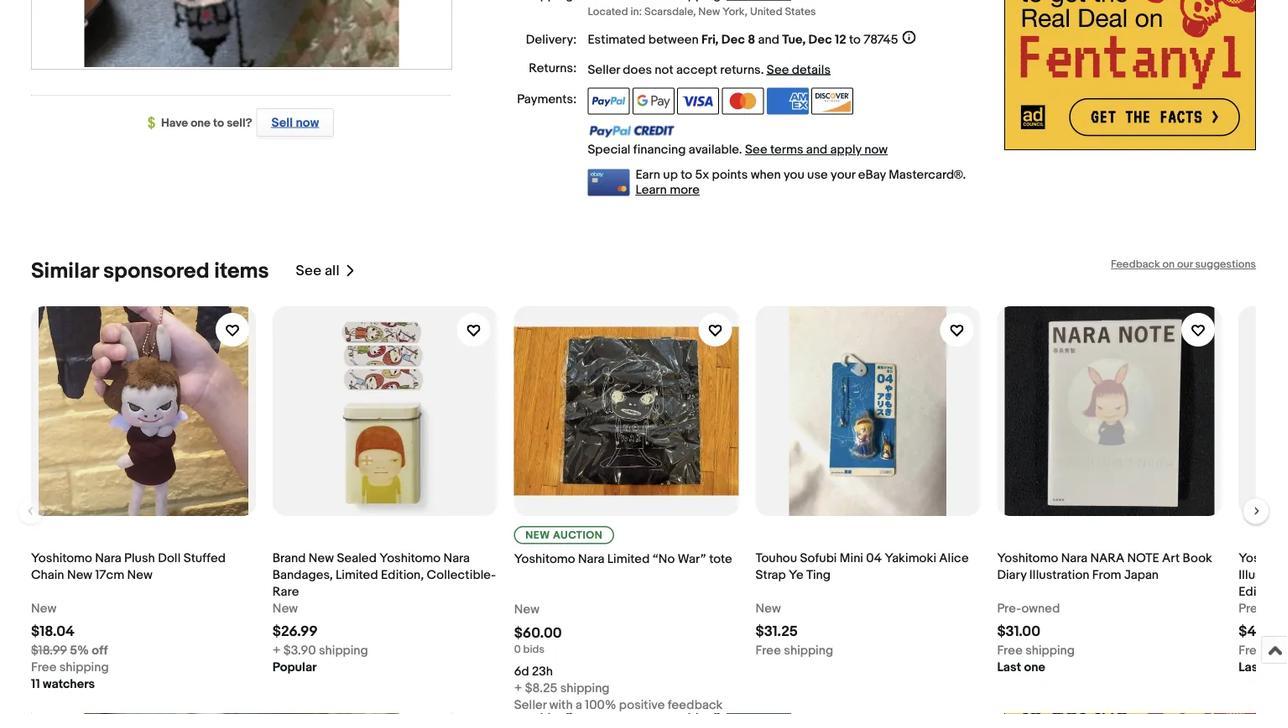 Task type: describe. For each thing, give the bounding box(es) containing it.
off
[[92, 642, 108, 658]]

yoshitomo for yoshitomo nara nara note art book diary illustration from japan
[[997, 550, 1058, 565]]

0 bids text field
[[514, 643, 545, 656]]

1 horizontal spatial limited
[[607, 551, 650, 566]]

feedback on our suggestions
[[1111, 258, 1256, 271]]

1 dec from the left
[[722, 32, 745, 47]]

$18.04 text field
[[31, 623, 75, 640]]

to for earn up to 5x points when you use your ebay mastercard®. learn more
[[681, 167, 692, 183]]

see terms and apply now link
[[745, 142, 888, 157]]

last inside pre-owned $31.00 free shipping last one
[[997, 659, 1021, 674]]

feedback on our suggestions link
[[1111, 258, 1256, 271]]

now inside the sell now link
[[296, 115, 319, 130]]

yoshitom pre-owne $42.00 free ship last one
[[1239, 550, 1287, 674]]

on
[[1163, 258, 1175, 271]]

new
[[525, 529, 550, 542]]

$60.00
[[514, 624, 562, 642]]

scarsdale,
[[645, 5, 696, 19]]

shipping inside new $60.00 0 bids 6d 23h + $8.25 shipping seller with a 100% positive feedback
[[560, 681, 610, 696]]

auction
[[553, 529, 603, 542]]

to for have one to sell?
[[213, 116, 224, 130]]

free inside yoshitom pre-owne $42.00 free ship last one
[[1239, 642, 1264, 658]]

illustration
[[1030, 567, 1090, 582]]

special
[[588, 142, 631, 157]]

1 horizontal spatial seller
[[588, 62, 620, 77]]

see all
[[296, 262, 340, 280]]

yoshitomo for yoshitomo nara limited "no war" tote
[[514, 551, 575, 566]]

$26.99 text field
[[273, 623, 318, 640]]

yakimoki
[[885, 550, 937, 565]]

advertisement region
[[1005, 0, 1256, 150]]

shipping inside new $31.25 free shipping
[[784, 642, 833, 658]]

new text field for $18.04
[[31, 600, 56, 616]]

shipping inside the brand new sealed yoshitomo nara bandages, limited edition, collectible- rare new $26.99 + $3.90 shipping popular
[[319, 642, 368, 658]]

strap
[[756, 567, 786, 582]]

pre- inside yoshitom pre-owne $42.00 free ship last one
[[1239, 600, 1263, 616]]

all
[[325, 262, 340, 280]]

sell?
[[227, 116, 252, 130]]

$31.00
[[997, 623, 1041, 640]]

your
[[831, 167, 856, 183]]

Seller with a 100% positive feedback text field
[[514, 697, 723, 713]]

one inside pre-owned $31.00 free shipping last one
[[1024, 659, 1046, 674]]

Free shipping text field
[[997, 642, 1075, 658]]

$18.99
[[31, 642, 67, 658]]

+ $8.25 shipping text field
[[514, 680, 610, 697]]

free inside the new $18.04 $18.99 5% off free shipping 11 watchers
[[31, 659, 57, 674]]

not
[[655, 62, 674, 77]]

nara
[[1090, 550, 1125, 565]]

2 dec from the left
[[809, 32, 832, 47]]

suggestions
[[1195, 258, 1256, 271]]

new inside new $60.00 0 bids 6d 23h + $8.25 shipping seller with a 100% positive feedback
[[514, 602, 540, 617]]

1 vertical spatial see
[[745, 142, 768, 157]]

earn up to 5x points when you use your ebay mastercard®. learn more
[[636, 167, 966, 198]]

with
[[549, 697, 573, 713]]

.
[[761, 62, 764, 77]]

items
[[214, 258, 269, 284]]

free inside new $31.25 free shipping
[[756, 642, 781, 658]]

23h
[[532, 664, 553, 679]]

ebay mastercard image
[[588, 169, 630, 196]]

sell now link
[[252, 108, 334, 137]]

2 vertical spatial see
[[296, 262, 322, 280]]

book
[[1183, 550, 1213, 565]]

brand new sealed yoshitomo nara bandages, limited edition, collectible- rare new $26.99 + $3.90 shipping popular
[[273, 550, 496, 674]]

yoshitomo nara a to z exhibition pup cup vintage keychain japan - picture 1 of 1 image
[[84, 0, 399, 67]]

$31.25 text field
[[756, 623, 798, 640]]

bids
[[523, 643, 545, 656]]

owned
[[1022, 600, 1060, 616]]

chain
[[31, 567, 64, 582]]

seller does not accept returns . see details
[[588, 62, 831, 77]]

and for 8
[[758, 32, 779, 47]]

popular
[[273, 659, 317, 674]]

in:
[[631, 5, 642, 19]]

new text field for $31.25
[[756, 600, 781, 616]]

ship
[[1267, 642, 1287, 658]]

similar sponsored items
[[31, 258, 269, 284]]

brand
[[273, 550, 306, 565]]

dollar sign image
[[148, 116, 161, 130]]

edition,
[[381, 567, 424, 582]]

returns
[[720, 62, 761, 77]]

you
[[784, 167, 805, 183]]

positive
[[619, 697, 665, 713]]

tue,
[[782, 32, 806, 47]]

nara for yoshitomo nara limited "no war" tote
[[578, 551, 605, 566]]

learn
[[636, 183, 667, 198]]

paypal image
[[588, 88, 630, 115]]

sofubi
[[800, 550, 837, 565]]

and for terms
[[806, 142, 828, 157]]

free inside pre-owned $31.00 free shipping last one
[[997, 642, 1023, 658]]

feedback
[[668, 697, 723, 713]]

paypal credit image
[[588, 124, 675, 138]]

mastercard®.
[[889, 167, 966, 183]]

$60.00 text field
[[514, 624, 562, 642]]

1 horizontal spatial now
[[865, 142, 888, 157]]

up
[[663, 167, 678, 183]]

new text field for $60.00
[[514, 601, 540, 618]]

our
[[1177, 258, 1193, 271]]

Pre-owned text field
[[997, 600, 1060, 616]]

watchers
[[43, 676, 95, 691]]

11
[[31, 676, 40, 691]]

limited inside the brand new sealed yoshitomo nara bandages, limited edition, collectible- rare new $26.99 + $3.90 shipping popular
[[336, 567, 378, 582]]

learn more link
[[636, 183, 700, 198]]

plush
[[124, 550, 155, 565]]

google pay image
[[633, 88, 674, 115]]

master card image
[[722, 88, 764, 115]]

5%
[[70, 642, 89, 658]]

a
[[576, 697, 582, 713]]

sell now
[[271, 115, 319, 130]]

yoshitomo nara plush doll stuffed chain new 17cm new
[[31, 550, 226, 582]]

Free ship text field
[[1239, 642, 1287, 658]]

tote
[[709, 551, 732, 566]]



Task type: locate. For each thing, give the bounding box(es) containing it.
united
[[750, 5, 783, 19]]

nara inside "yoshitomo nara plush doll stuffed chain new 17cm new"
[[95, 550, 121, 565]]

0 vertical spatial now
[[296, 115, 319, 130]]

ye
[[789, 567, 804, 582]]

to left sell?
[[213, 116, 224, 130]]

shipping inside pre-owned $31.00 free shipping last one
[[1026, 642, 1075, 658]]

states
[[785, 5, 816, 19]]

1 vertical spatial now
[[865, 142, 888, 157]]

2 horizontal spatial new text field
[[756, 600, 781, 616]]

details
[[792, 62, 831, 77]]

$26.99
[[273, 623, 318, 640]]

shipping up a
[[560, 681, 610, 696]]

0 horizontal spatial seller
[[514, 697, 547, 713]]

2 horizontal spatial one
[[1266, 659, 1287, 674]]

seller down '$8.25'
[[514, 697, 547, 713]]

does
[[623, 62, 652, 77]]

new down plush
[[127, 567, 153, 582]]

owne
[[1263, 600, 1287, 616]]

dec left 12
[[809, 32, 832, 47]]

one down 'ship'
[[1266, 659, 1287, 674]]

yoshitom
[[1239, 550, 1287, 565]]

yoshitomo up chain
[[31, 550, 92, 565]]

nara up collectible-
[[444, 550, 470, 565]]

see left all
[[296, 262, 322, 280]]

limited
[[607, 551, 650, 566], [336, 567, 378, 582]]

pre- inside pre-owned $31.00 free shipping last one
[[997, 600, 1022, 616]]

one right have
[[191, 116, 211, 130]]

see
[[767, 62, 789, 77], [745, 142, 768, 157], [296, 262, 322, 280]]

estimated
[[588, 32, 646, 47]]

special financing available. see terms and apply now
[[588, 142, 888, 157]]

when
[[751, 167, 781, 183]]

american express image
[[767, 88, 809, 115]]

nara for yoshitomo nara nara note art book diary illustration from japan
[[1061, 550, 1088, 565]]

0 horizontal spatial last
[[997, 659, 1021, 674]]

1 vertical spatial and
[[806, 142, 828, 157]]

to left 5x
[[681, 167, 692, 183]]

previous price $18.99 5% off text field
[[31, 642, 108, 658]]

more
[[670, 183, 700, 198]]

payments:
[[517, 92, 577, 107]]

2 horizontal spatial to
[[849, 32, 861, 47]]

sealed
[[337, 550, 377, 565]]

0 vertical spatial and
[[758, 32, 779, 47]]

0 horizontal spatial free shipping text field
[[31, 658, 109, 675]]

78745
[[864, 32, 898, 47]]

seller inside new $60.00 0 bids 6d 23h + $8.25 shipping seller with a 100% positive feedback
[[514, 697, 547, 713]]

1 horizontal spatial +
[[514, 681, 522, 696]]

$18.04
[[31, 623, 75, 640]]

earn
[[636, 167, 660, 183]]

0 horizontal spatial now
[[296, 115, 319, 130]]

6d 23h text field
[[514, 663, 553, 680]]

1 horizontal spatial pre-
[[1239, 600, 1263, 616]]

to right 12
[[849, 32, 861, 47]]

visa image
[[677, 88, 719, 115]]

between
[[648, 32, 699, 47]]

estimated between fri, dec 8 and tue, dec 12 to 78745
[[588, 32, 898, 47]]

yoshitomo up edition,
[[380, 550, 441, 565]]

shipping down '5%'
[[59, 659, 109, 674]]

and right 8
[[758, 32, 779, 47]]

0 vertical spatial see
[[767, 62, 789, 77]]

1 vertical spatial +
[[514, 681, 522, 696]]

0 horizontal spatial to
[[213, 116, 224, 130]]

yoshitomo nara limited "no war" tote
[[514, 551, 732, 566]]

nara up 17cm
[[95, 550, 121, 565]]

ebay
[[858, 167, 886, 183]]

see right '.' at the top
[[767, 62, 789, 77]]

last down free shipping text field
[[997, 659, 1021, 674]]

see details link
[[767, 62, 831, 77]]

Popular text field
[[273, 658, 317, 675]]

to
[[849, 32, 861, 47], [213, 116, 224, 130], [681, 167, 692, 183]]

100%
[[585, 697, 616, 713]]

financing
[[633, 142, 686, 157]]

shipping up last one text box
[[1026, 642, 1075, 658]]

shipping right $3.90
[[319, 642, 368, 658]]

1 horizontal spatial one
[[1024, 659, 1046, 674]]

new text field up $60.00 text box
[[514, 601, 540, 618]]

1 horizontal spatial free shipping text field
[[756, 642, 833, 658]]

free shipping text field down $31.25 text field on the bottom of page
[[756, 642, 833, 658]]

free up last one text box
[[997, 642, 1023, 658]]

located in: scarsdale, new york, united states
[[588, 5, 816, 19]]

shipping
[[319, 642, 368, 658], [784, 642, 833, 658], [1026, 642, 1075, 658], [59, 659, 109, 674], [560, 681, 610, 696]]

new up the $18.04 text box
[[31, 600, 56, 616]]

mini
[[840, 550, 864, 565]]

1 last from the left
[[997, 659, 1021, 674]]

yoshitomo inside yoshitomo nara nara note art book diary illustration from japan
[[997, 550, 1058, 565]]

to inside the earn up to 5x points when you use your ebay mastercard®. learn more
[[681, 167, 692, 183]]

nara up illustration
[[1061, 550, 1088, 565]]

nara inside the brand new sealed yoshitomo nara bandages, limited edition, collectible- rare new $26.99 + $3.90 shipping popular
[[444, 550, 470, 565]]

new left 17cm
[[67, 567, 92, 582]]

new auction
[[525, 529, 603, 542]]

6d
[[514, 664, 529, 679]]

new inside the new $18.04 $18.99 5% off free shipping 11 watchers
[[31, 600, 56, 616]]

similar
[[31, 258, 98, 284]]

dec left 8
[[722, 32, 745, 47]]

1 vertical spatial seller
[[514, 697, 547, 713]]

2 pre- from the left
[[1239, 600, 1263, 616]]

art
[[1162, 550, 1180, 565]]

nara
[[95, 550, 121, 565], [444, 550, 470, 565], [1061, 550, 1088, 565], [578, 551, 605, 566]]

+ down 6d
[[514, 681, 522, 696]]

+ inside the brand new sealed yoshitomo nara bandages, limited edition, collectible- rare new $26.99 + $3.90 shipping popular
[[273, 642, 281, 658]]

available.
[[689, 142, 742, 157]]

0 horizontal spatial one
[[191, 116, 211, 130]]

nara down "auction"
[[578, 551, 605, 566]]

pre- up $31.00 text box
[[997, 600, 1022, 616]]

yoshitomo down new
[[514, 551, 575, 566]]

new up bandages,
[[309, 550, 334, 565]]

2 last from the left
[[1239, 659, 1263, 674]]

one down free shipping text field
[[1024, 659, 1046, 674]]

dec
[[722, 32, 745, 47], [809, 32, 832, 47]]

11 watchers text field
[[31, 675, 95, 692]]

shipping inside the new $18.04 $18.99 5% off free shipping 11 watchers
[[59, 659, 109, 674]]

8
[[748, 32, 755, 47]]

12
[[835, 32, 846, 47]]

Free shipping text field
[[756, 642, 833, 658], [31, 658, 109, 675]]

located
[[588, 5, 628, 19]]

new down rare
[[273, 600, 298, 616]]

limited left ""no"
[[607, 551, 650, 566]]

See all text field
[[296, 262, 340, 280]]

use
[[807, 167, 828, 183]]

see all link
[[296, 258, 356, 284]]

1 horizontal spatial dec
[[809, 32, 832, 47]]

from
[[1093, 567, 1122, 582]]

seller up paypal image
[[588, 62, 620, 77]]

new up $31.25 text field on the bottom of page
[[756, 600, 781, 616]]

nara for yoshitomo nara plush doll stuffed chain new 17cm new
[[95, 550, 121, 565]]

free down $31.25 text field on the bottom of page
[[756, 642, 781, 658]]

points
[[712, 167, 748, 183]]

and up use
[[806, 142, 828, 157]]

yoshitomo up diary
[[997, 550, 1058, 565]]

0 vertical spatial +
[[273, 642, 281, 658]]

"no
[[653, 551, 675, 566]]

shipping down $31.25
[[784, 642, 833, 658]]

Pre-owne text field
[[1239, 600, 1287, 616]]

New text field
[[273, 600, 298, 616]]

collectible-
[[427, 567, 496, 582]]

1 horizontal spatial last
[[1239, 659, 1263, 674]]

1 horizontal spatial to
[[681, 167, 692, 183]]

new inside new $31.25 free shipping
[[756, 600, 781, 616]]

$31.00 text field
[[997, 623, 1041, 640]]

discover image
[[812, 88, 854, 115]]

new $31.25 free shipping
[[756, 600, 833, 658]]

and
[[758, 32, 779, 47], [806, 142, 828, 157]]

free
[[756, 642, 781, 658], [997, 642, 1023, 658], [1239, 642, 1264, 658], [31, 659, 57, 674]]

york,
[[723, 5, 748, 19]]

yoshitomo inside "yoshitomo nara plush doll stuffed chain new 17cm new"
[[31, 550, 92, 565]]

note
[[1127, 550, 1159, 565]]

2 vertical spatial to
[[681, 167, 692, 183]]

+ inside new $60.00 0 bids 6d 23h + $8.25 shipping seller with a 100% positive feedback
[[514, 681, 522, 696]]

Last one text field
[[1239, 658, 1287, 675]]

new left york, at the right top of page
[[698, 5, 720, 19]]

now up ebay
[[865, 142, 888, 157]]

0 horizontal spatial limited
[[336, 567, 378, 582]]

yoshitomo nara nara note art book diary illustration from japan
[[997, 550, 1213, 582]]

last inside yoshitom pre-owne $42.00 free ship last one
[[1239, 659, 1263, 674]]

war"
[[678, 551, 706, 566]]

see up when
[[745, 142, 768, 157]]

5x
[[695, 167, 709, 183]]

0 horizontal spatial and
[[758, 32, 779, 47]]

0 horizontal spatial pre-
[[997, 600, 1022, 616]]

new $18.04 $18.99 5% off free shipping 11 watchers
[[31, 600, 109, 691]]

one
[[191, 116, 211, 130], [1024, 659, 1046, 674], [1266, 659, 1287, 674]]

returns:
[[529, 61, 577, 76]]

have
[[161, 116, 188, 130]]

sponsored
[[103, 258, 209, 284]]

nara inside yoshitomo nara nara note art book diary illustration from japan
[[1061, 550, 1088, 565]]

seller
[[588, 62, 620, 77], [514, 697, 547, 713]]

touhou
[[756, 550, 797, 565]]

new up $60.00 text box
[[514, 602, 540, 617]]

new text field up the $18.04 text box
[[31, 600, 56, 616]]

yoshitomo for yoshitomo nara plush doll stuffed chain new 17cm new
[[31, 550, 92, 565]]

accept
[[676, 62, 717, 77]]

$42.00 text field
[[1239, 623, 1287, 640]]

$3.90
[[284, 642, 316, 658]]

+ $3.90 shipping text field
[[273, 642, 368, 658]]

last down free ship text box
[[1239, 659, 1263, 674]]

diary
[[997, 567, 1027, 582]]

1 horizontal spatial and
[[806, 142, 828, 157]]

free up last one text field
[[1239, 642, 1264, 658]]

1 vertical spatial to
[[213, 116, 224, 130]]

terms
[[770, 142, 804, 157]]

japan
[[1124, 567, 1159, 582]]

+ left $3.90
[[273, 642, 281, 658]]

have one to sell?
[[161, 116, 252, 130]]

04
[[866, 550, 882, 565]]

new text field up $31.25 text field on the bottom of page
[[756, 600, 781, 616]]

now right sell
[[296, 115, 319, 130]]

delivery:
[[526, 32, 577, 47]]

0 horizontal spatial dec
[[722, 32, 745, 47]]

0 vertical spatial seller
[[588, 62, 620, 77]]

yoshitomo inside the brand new sealed yoshitomo nara bandages, limited edition, collectible- rare new $26.99 + $3.90 shipping popular
[[380, 550, 441, 565]]

pre-owned $31.00 free shipping last one
[[997, 600, 1075, 674]]

pre- up the $42.00 text field
[[1239, 600, 1263, 616]]

free down "$18.99"
[[31, 659, 57, 674]]

0 horizontal spatial new text field
[[31, 600, 56, 616]]

New text field
[[31, 600, 56, 616], [756, 600, 781, 616], [514, 601, 540, 618]]

ting
[[806, 567, 831, 582]]

one inside yoshitom pre-owne $42.00 free ship last one
[[1266, 659, 1287, 674]]

Last one text field
[[997, 658, 1046, 675]]

limited down sealed
[[336, 567, 378, 582]]

stuffed
[[184, 550, 226, 565]]

0 vertical spatial to
[[849, 32, 861, 47]]

1 horizontal spatial new text field
[[514, 601, 540, 618]]

bandages,
[[273, 567, 333, 582]]

1 pre- from the left
[[997, 600, 1022, 616]]

free shipping text field up the watchers
[[31, 658, 109, 675]]

0 horizontal spatial +
[[273, 642, 281, 658]]



Task type: vqa. For each thing, say whether or not it's contained in the screenshot.
that in the Information About Your Activity On This Service (Such As Forms You Submit, Content You Look At) Can Be Stored And Combined With Other Information About You (For Example, Information From Your Previous Activity On This Service And Other Websites Or Apps) Or Similar Users. This Is Then Used To Build Or Improve A Profile About You (That Might Include Possible Interests And Personal Aspects). Your Profile Can Be Used (Also Later) To Present Advertising That Appears More Relevant Based On Your Possible Interests By This And Other Entities.
no



